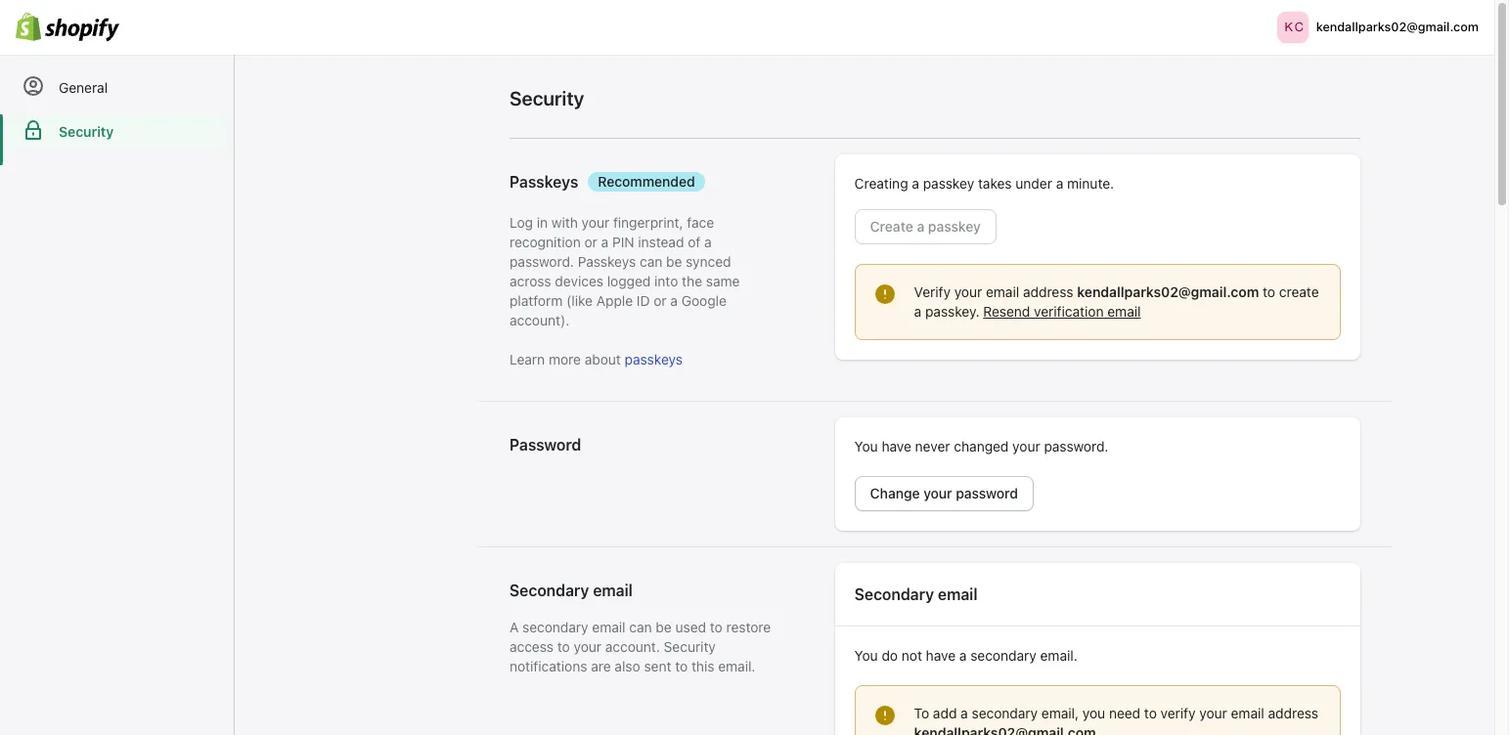Task type: describe. For each thing, give the bounding box(es) containing it.
passkeys link
[[625, 351, 683, 368]]

learn more about passkeys
[[510, 351, 683, 368]]

more
[[549, 351, 581, 368]]

a down into
[[671, 293, 678, 309]]

create
[[1279, 284, 1319, 300]]

a right of
[[704, 234, 712, 250]]

(like
[[567, 293, 593, 309]]

devices
[[555, 273, 604, 290]]

not
[[902, 648, 922, 664]]

a
[[510, 619, 519, 636]]

id
[[637, 293, 650, 309]]

a inside 'to create a passkey.'
[[914, 303, 922, 320]]

secondary email for not
[[855, 586, 978, 604]]

notifications
[[510, 658, 587, 675]]

you for you do not have a secondary email.
[[855, 648, 878, 664]]

shopify image
[[16, 12, 119, 42]]

recognition
[[510, 234, 581, 250]]

0 vertical spatial kendallparks02@gmail.com
[[1317, 20, 1479, 34]]

need
[[1109, 705, 1141, 722]]

password
[[956, 485, 1019, 502]]

account).
[[510, 312, 570, 329]]

can inside a secondary email can be used to restore access to your account. security notifications are also sent to this email.
[[629, 619, 652, 636]]

verify
[[1161, 705, 1196, 722]]

to right need
[[1145, 705, 1157, 722]]

you do not have a secondary email.
[[855, 648, 1078, 664]]

change
[[870, 485, 920, 502]]

a right creating
[[912, 175, 920, 192]]

1 vertical spatial kendallparks02@gmail.com
[[1077, 284, 1259, 300]]

verify
[[914, 284, 951, 300]]

change your password button
[[855, 476, 1034, 512]]

secondary email for email
[[510, 582, 633, 600]]

to create a passkey.
[[914, 284, 1319, 320]]

a secondary email can be used to restore access to your account. security notifications are also sent to this email.
[[510, 619, 771, 675]]

0 vertical spatial security
[[510, 87, 584, 109]]

0 vertical spatial or
[[585, 234, 598, 250]]

email. inside a secondary email can be used to restore access to your account. security notifications are also sent to this email.
[[718, 658, 756, 675]]

to left 'this'
[[675, 658, 688, 675]]

your inside a secondary email can be used to restore access to your account. security notifications are also sent to this email.
[[574, 639, 602, 655]]

be inside a secondary email can be used to restore access to your account. security notifications are also sent to this email.
[[656, 619, 672, 636]]

1 vertical spatial secondary
[[971, 648, 1037, 664]]

a left pin on the top left
[[601, 234, 609, 250]]

to
[[914, 705, 930, 722]]

1 horizontal spatial email.
[[1041, 648, 1078, 664]]

email,
[[1042, 705, 1079, 722]]

of
[[688, 234, 701, 250]]

learn
[[510, 351, 545, 368]]

log
[[510, 214, 533, 231]]

size 20 image for to add a secondary email, you need to verify your email address
[[875, 707, 895, 726]]

your right changed
[[1013, 438, 1041, 455]]

changed
[[954, 438, 1009, 455]]

you
[[1083, 705, 1106, 722]]

general link
[[8, 70, 226, 106]]

google
[[682, 293, 727, 309]]

your inside log in with your fingerprint, face recognition or a pin instead of a password. passkeys can be synced across devices logged into the same platform (like apple id or a google account).
[[582, 214, 610, 231]]

a inside button
[[917, 218, 925, 235]]

apple
[[597, 293, 633, 309]]

fingerprint,
[[613, 214, 683, 231]]

general
[[59, 79, 108, 96]]

security link
[[8, 114, 226, 150]]

to right the used
[[710, 619, 723, 636]]

verification
[[1034, 303, 1104, 320]]

resend verification email
[[983, 303, 1141, 320]]

1 horizontal spatial address
[[1268, 705, 1319, 722]]

be inside log in with your fingerprint, face recognition or a pin instead of a password. passkeys can be synced across devices logged into the same platform (like apple id or a google account).
[[666, 253, 682, 270]]

password. inside log in with your fingerprint, face recognition or a pin instead of a password. passkeys can be synced across devices logged into the same platform (like apple id or a google account).
[[510, 253, 574, 270]]

2 vertical spatial secondary
[[972, 705, 1038, 722]]

creating
[[855, 175, 908, 192]]

1 horizontal spatial password.
[[1044, 438, 1109, 455]]

with
[[552, 214, 578, 231]]

0 vertical spatial passkeys
[[510, 173, 578, 191]]

recommended
[[598, 173, 695, 190]]

pin
[[612, 234, 634, 250]]

about
[[585, 351, 621, 368]]

resend verification email link
[[983, 303, 1141, 320]]

synced
[[686, 253, 731, 270]]

you have never changed your password.
[[855, 438, 1109, 455]]

secondary inside a secondary email can be used to restore access to your account. security notifications are also sent to this email.
[[522, 619, 589, 636]]

instead
[[638, 234, 684, 250]]

password
[[510, 436, 581, 454]]

access
[[510, 639, 554, 655]]

size 20 image for verify your email address
[[875, 285, 895, 305]]



Task type: vqa. For each thing, say whether or not it's contained in the screenshot.
email field
no



Task type: locate. For each thing, give the bounding box(es) containing it.
email inside a secondary email can be used to restore access to your account. security notifications are also sent to this email.
[[592, 619, 626, 636]]

logged
[[607, 273, 651, 290]]

can up account.
[[629, 619, 652, 636]]

never
[[915, 438, 951, 455]]

are
[[591, 658, 611, 675]]

create a passkey button
[[855, 209, 997, 245]]

passkeys
[[510, 173, 578, 191], [578, 253, 636, 270]]

you
[[855, 438, 878, 455], [855, 648, 878, 664]]

secondary email up "not"
[[855, 586, 978, 604]]

secondary up access
[[522, 619, 589, 636]]

0 horizontal spatial kendallparks02@gmail.com
[[1077, 284, 1259, 300]]

into
[[655, 273, 678, 290]]

0 vertical spatial address
[[1023, 284, 1074, 300]]

sent
[[644, 658, 672, 675]]

takes
[[978, 175, 1012, 192]]

1 vertical spatial you
[[855, 648, 878, 664]]

0 horizontal spatial or
[[585, 234, 598, 250]]

your inside 'button'
[[924, 485, 953, 502]]

have right "not"
[[926, 648, 956, 664]]

do
[[882, 648, 898, 664]]

be up into
[[666, 253, 682, 270]]

a right "not"
[[960, 648, 967, 664]]

secondary for do
[[855, 586, 934, 604]]

can down instead
[[640, 253, 663, 270]]

across
[[510, 273, 551, 290]]

security inside a secondary email can be used to restore access to your account. security notifications are also sent to this email.
[[664, 639, 716, 655]]

email
[[986, 284, 1020, 300], [1108, 303, 1141, 320], [593, 582, 633, 600], [938, 586, 978, 604], [592, 619, 626, 636], [1231, 705, 1265, 722]]

1 horizontal spatial secondary
[[855, 586, 934, 604]]

0 horizontal spatial have
[[882, 438, 912, 455]]

passkeys down pin on the top left
[[578, 253, 636, 270]]

minute.
[[1067, 175, 1114, 192]]

2 vertical spatial security
[[664, 639, 716, 655]]

0 vertical spatial size 20 image
[[875, 285, 895, 305]]

0 horizontal spatial email.
[[718, 658, 756, 675]]

secondary for secondary
[[510, 582, 589, 600]]

secondary left email,
[[972, 705, 1038, 722]]

to
[[1263, 284, 1276, 300], [710, 619, 723, 636], [557, 639, 570, 655], [675, 658, 688, 675], [1145, 705, 1157, 722]]

size 20 image left the verify
[[875, 285, 895, 305]]

1 horizontal spatial or
[[654, 293, 667, 309]]

1 size 20 image from the top
[[875, 285, 895, 305]]

1 vertical spatial or
[[654, 293, 667, 309]]

to left create on the right top of the page
[[1263, 284, 1276, 300]]

in
[[537, 214, 548, 231]]

be left the used
[[656, 619, 672, 636]]

used
[[676, 619, 706, 636]]

1 vertical spatial size 20 image
[[875, 707, 895, 726]]

a
[[912, 175, 920, 192], [1056, 175, 1064, 192], [917, 218, 925, 235], [601, 234, 609, 250], [704, 234, 712, 250], [671, 293, 678, 309], [914, 303, 922, 320], [960, 648, 967, 664], [961, 705, 968, 722]]

the
[[682, 273, 702, 290]]

your right change on the bottom of the page
[[924, 485, 953, 502]]

to inside 'to create a passkey.'
[[1263, 284, 1276, 300]]

or
[[585, 234, 598, 250], [654, 293, 667, 309]]

or right the 'id'
[[654, 293, 667, 309]]

have
[[882, 438, 912, 455], [926, 648, 956, 664]]

1 vertical spatial be
[[656, 619, 672, 636]]

creating a passkey takes under a minute.
[[855, 175, 1114, 192]]

secondary email up a
[[510, 582, 633, 600]]

passkeys inside log in with your fingerprint, face recognition or a pin instead of a password. passkeys can be synced across devices logged into the same platform (like apple id or a google account).
[[578, 253, 636, 270]]

1 vertical spatial security
[[59, 123, 114, 140]]

1 horizontal spatial security
[[510, 87, 584, 109]]

passkey for create
[[928, 218, 981, 235]]

0 vertical spatial passkey
[[923, 175, 975, 192]]

kendallparks02@gmail.com
[[1317, 20, 1479, 34], [1077, 284, 1259, 300]]

face
[[687, 214, 714, 231]]

your right with
[[582, 214, 610, 231]]

be
[[666, 253, 682, 270], [656, 619, 672, 636]]

your up are
[[574, 639, 602, 655]]

or left pin on the top left
[[585, 234, 598, 250]]

1 vertical spatial password.
[[1044, 438, 1109, 455]]

passkey down 'creating a passkey takes under a minute.'
[[928, 218, 981, 235]]

email.
[[1041, 648, 1078, 664], [718, 658, 756, 675]]

2 horizontal spatial security
[[664, 639, 716, 655]]

resend
[[983, 303, 1031, 320]]

0 vertical spatial be
[[666, 253, 682, 270]]

this
[[692, 658, 715, 675]]

0 vertical spatial you
[[855, 438, 878, 455]]

0 vertical spatial can
[[640, 253, 663, 270]]

your up passkey.
[[955, 284, 982, 300]]

0 horizontal spatial secondary
[[510, 582, 589, 600]]

also
[[615, 658, 640, 675]]

0 vertical spatial secondary
[[522, 619, 589, 636]]

secondary
[[510, 582, 589, 600], [855, 586, 934, 604]]

1 vertical spatial passkeys
[[578, 253, 636, 270]]

create
[[870, 218, 914, 235]]

passkey
[[923, 175, 975, 192], [928, 218, 981, 235]]

restore
[[726, 619, 771, 636]]

1 vertical spatial can
[[629, 619, 652, 636]]

to add a secondary email, you need to verify your email address
[[914, 705, 1319, 722]]

passkey.
[[926, 303, 980, 320]]

create a passkey
[[870, 218, 981, 235]]

secondary email
[[510, 582, 633, 600], [855, 586, 978, 604]]

to up notifications
[[557, 639, 570, 655]]

2 size 20 image from the top
[[875, 707, 895, 726]]

1 horizontal spatial secondary email
[[855, 586, 978, 604]]

password. down recognition
[[510, 253, 574, 270]]

passkey for creating
[[923, 175, 975, 192]]

you for you have never changed your password.
[[855, 438, 878, 455]]

a right under
[[1056, 175, 1064, 192]]

1 vertical spatial passkey
[[928, 218, 981, 235]]

passkey left takes
[[923, 175, 975, 192]]

a right create
[[917, 218, 925, 235]]

can inside log in with your fingerprint, face recognition or a pin instead of a password. passkeys can be synced across devices logged into the same platform (like apple id or a google account).
[[640, 253, 663, 270]]

your right verify at the right bottom
[[1200, 705, 1228, 722]]

1 vertical spatial address
[[1268, 705, 1319, 722]]

secondary right "not"
[[971, 648, 1037, 664]]

same
[[706, 273, 740, 290]]

passkeys up in
[[510, 173, 578, 191]]

passkey inside button
[[928, 218, 981, 235]]

security
[[510, 87, 584, 109], [59, 123, 114, 140], [664, 639, 716, 655]]

log in with your fingerprint, face recognition or a pin instead of a password. passkeys can be synced across devices logged into the same platform (like apple id or a google account).
[[510, 214, 740, 329]]

kc
[[1285, 20, 1305, 34]]

1 vertical spatial have
[[926, 648, 956, 664]]

1 horizontal spatial have
[[926, 648, 956, 664]]

verify your email address kendallparks02@gmail.com
[[914, 284, 1259, 300]]

you left do
[[855, 648, 878, 664]]

address
[[1023, 284, 1074, 300], [1268, 705, 1319, 722]]

0 vertical spatial password.
[[510, 253, 574, 270]]

you up change on the bottom of the page
[[855, 438, 878, 455]]

under
[[1016, 175, 1053, 192]]

email. up email,
[[1041, 648, 1078, 664]]

secondary
[[522, 619, 589, 636], [971, 648, 1037, 664], [972, 705, 1038, 722]]

a right add
[[961, 705, 968, 722]]

platform
[[510, 293, 563, 309]]

your
[[582, 214, 610, 231], [955, 284, 982, 300], [1013, 438, 1041, 455], [924, 485, 953, 502], [574, 639, 602, 655], [1200, 705, 1228, 722]]

0 horizontal spatial security
[[59, 123, 114, 140]]

1 horizontal spatial kendallparks02@gmail.com
[[1317, 20, 1479, 34]]

have left never
[[882, 438, 912, 455]]

0 horizontal spatial address
[[1023, 284, 1074, 300]]

0 vertical spatial have
[[882, 438, 912, 455]]

password.
[[510, 253, 574, 270], [1044, 438, 1109, 455]]

email. right 'this'
[[718, 658, 756, 675]]

password. right changed
[[1044, 438, 1109, 455]]

secondary up a
[[510, 582, 589, 600]]

account.
[[605, 639, 660, 655]]

1 you from the top
[[855, 438, 878, 455]]

a down the verify
[[914, 303, 922, 320]]

2 you from the top
[[855, 648, 878, 664]]

size 20 image
[[875, 285, 895, 305], [875, 707, 895, 726]]

0 horizontal spatial password.
[[510, 253, 574, 270]]

can
[[640, 253, 663, 270], [629, 619, 652, 636]]

0 horizontal spatial secondary email
[[510, 582, 633, 600]]

add
[[933, 705, 957, 722]]

passkeys
[[625, 351, 683, 368]]

change your password
[[870, 485, 1019, 502]]

secondary up do
[[855, 586, 934, 604]]

size 20 image left "to"
[[875, 707, 895, 726]]



